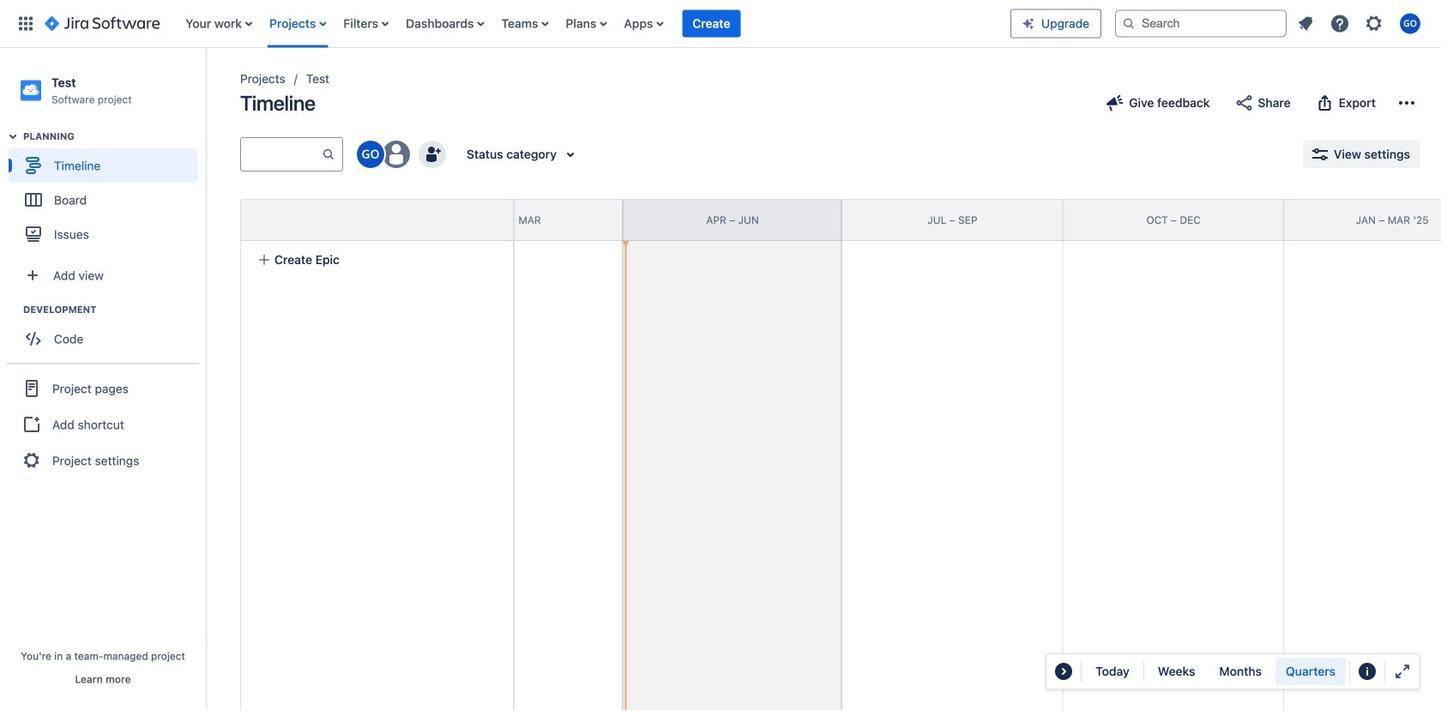 Task type: vqa. For each thing, say whether or not it's contained in the screenshot.
top heading
yes



Task type: describe. For each thing, give the bounding box(es) containing it.
sidebar navigation image
[[187, 69, 225, 103]]

0 horizontal spatial list
[[177, 0, 1011, 48]]

row group inside timeline grid
[[240, 199, 513, 241]]

column header inside timeline grid
[[183, 200, 405, 240]]

legend image
[[1357, 661, 1378, 682]]

timeline grid
[[183, 199, 1441, 710]]

row inside timeline grid
[[241, 200, 513, 241]]

Search field
[[1115, 10, 1287, 37]]

heading for development image
[[23, 303, 205, 317]]

notifications image
[[1295, 13, 1316, 34]]

help image
[[1330, 13, 1350, 34]]

primary element
[[10, 0, 1011, 48]]

heading for planning icon
[[23, 130, 205, 143]]

development image
[[3, 300, 23, 320]]



Task type: locate. For each thing, give the bounding box(es) containing it.
column header
[[183, 200, 405, 240]]

jira software image
[[45, 13, 160, 34], [45, 13, 160, 34]]

1 horizontal spatial list
[[1290, 8, 1431, 39]]

sidebar element
[[0, 48, 206, 710]]

list
[[177, 0, 1011, 48], [1290, 8, 1431, 39]]

0 vertical spatial heading
[[23, 130, 205, 143]]

row group
[[240, 199, 513, 241]]

planning image
[[3, 126, 23, 147]]

list item
[[682, 0, 741, 48]]

enter full screen image
[[1392, 661, 1413, 682]]

None search field
[[1115, 10, 1287, 37]]

add people image
[[422, 144, 443, 165]]

group
[[9, 130, 205, 257], [9, 303, 205, 361], [7, 363, 199, 485], [1148, 658, 1346, 685]]

export icon image
[[1315, 93, 1335, 113]]

search image
[[1122, 17, 1136, 30]]

banner
[[0, 0, 1441, 48]]

2 heading from the top
[[23, 303, 205, 317]]

your profile and settings image
[[1400, 13, 1421, 34]]

heading
[[23, 130, 205, 143], [23, 303, 205, 317]]

1 heading from the top
[[23, 130, 205, 143]]

settings image
[[1364, 13, 1385, 34]]

Search timeline text field
[[241, 139, 322, 170]]

row
[[241, 200, 513, 241]]

1 vertical spatial heading
[[23, 303, 205, 317]]

appswitcher icon image
[[15, 13, 36, 34]]



